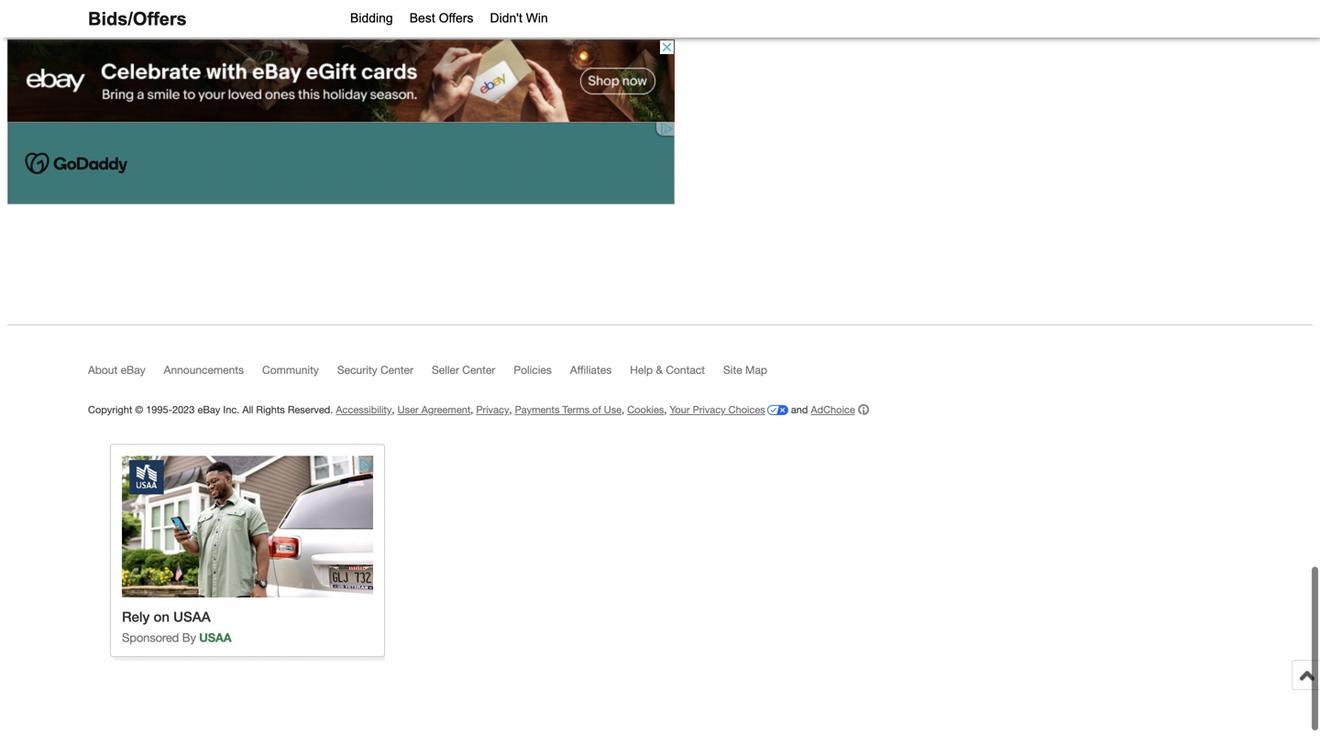 Task type: locate. For each thing, give the bounding box(es) containing it.
contact
[[666, 364, 705, 377]]

footer
[[7, 325, 1313, 746]]

5 , from the left
[[664, 404, 667, 416]]

privacy right your
[[693, 404, 726, 416]]

1 privacy from the left
[[476, 404, 510, 416]]

2 privacy from the left
[[693, 404, 726, 416]]

terms
[[563, 404, 590, 416]]

center for security center
[[381, 364, 414, 377]]

,
[[392, 404, 395, 416], [471, 404, 474, 416], [510, 404, 512, 416], [622, 404, 625, 416], [664, 404, 667, 416]]

privacy
[[476, 404, 510, 416], [693, 404, 726, 416]]

bidding
[[350, 11, 393, 25]]

, left user
[[392, 404, 395, 416]]

help
[[630, 364, 653, 377]]

cookies link
[[628, 404, 664, 416]]

affiliates
[[570, 364, 612, 377]]

affiliates link
[[570, 364, 630, 385]]

rights
[[256, 404, 285, 416]]

security center link
[[337, 364, 432, 385]]

announcements
[[164, 364, 244, 377]]

1 vertical spatial ebay
[[198, 404, 220, 416]]

0 horizontal spatial ebay
[[121, 364, 146, 377]]

user agreement link
[[398, 404, 471, 416]]

accessibility link
[[336, 404, 392, 416]]

use
[[604, 404, 622, 416]]

1 , from the left
[[392, 404, 395, 416]]

center for seller center
[[463, 364, 496, 377]]

, left your
[[664, 404, 667, 416]]

reserved.
[[288, 404, 333, 416]]

ebay right about
[[121, 364, 146, 377]]

©
[[135, 404, 143, 416]]

offers
[[439, 11, 474, 25]]

announcements link
[[164, 364, 262, 385]]

adchoice link
[[811, 404, 869, 416]]

2 center from the left
[[463, 364, 496, 377]]

help & contact
[[630, 364, 705, 377]]

1 center from the left
[[381, 364, 414, 377]]

all
[[242, 404, 253, 416]]

, left payments
[[510, 404, 512, 416]]

, left the privacy link
[[471, 404, 474, 416]]

&
[[656, 364, 663, 377]]

1 horizontal spatial center
[[463, 364, 496, 377]]

ebay left inc.
[[198, 404, 220, 416]]

payments
[[515, 404, 560, 416]]

center right 'seller'
[[463, 364, 496, 377]]

0 vertical spatial ebay
[[121, 364, 146, 377]]

your privacy choices link
[[670, 404, 789, 416]]

ebay
[[121, 364, 146, 377], [198, 404, 220, 416]]

policies link
[[514, 364, 570, 385]]

didn't
[[490, 11, 523, 25]]

center right the security
[[381, 364, 414, 377]]

win
[[526, 11, 548, 25]]

1 horizontal spatial privacy
[[693, 404, 726, 416]]

, left cookies link
[[622, 404, 625, 416]]

didn't win
[[490, 11, 548, 25]]

accessibility
[[336, 404, 392, 416]]

and
[[791, 404, 808, 416]]

center
[[381, 364, 414, 377], [463, 364, 496, 377]]

3 , from the left
[[510, 404, 512, 416]]

bids/offers main content
[[0, 0, 1321, 205]]

privacy down seller center link
[[476, 404, 510, 416]]

your
[[670, 404, 690, 416]]

1995-
[[146, 404, 172, 416]]

footer containing about ebay
[[7, 325, 1313, 746]]

choices
[[729, 404, 766, 416]]

advertisement region
[[7, 39, 675, 122], [7, 122, 675, 205], [110, 444, 385, 674]]

1 horizontal spatial ebay
[[198, 404, 220, 416]]

0 horizontal spatial privacy
[[476, 404, 510, 416]]

0 horizontal spatial center
[[381, 364, 414, 377]]



Task type: describe. For each thing, give the bounding box(es) containing it.
2 , from the left
[[471, 404, 474, 416]]

inc.
[[223, 404, 240, 416]]

about ebay
[[88, 364, 146, 377]]

didn't win button
[[482, 0, 557, 37]]

site
[[724, 364, 743, 377]]

best offers button
[[401, 0, 482, 37]]

site map link
[[724, 364, 786, 385]]

community
[[262, 364, 319, 377]]

adchoice
[[811, 404, 856, 416]]

copyright
[[88, 404, 132, 416]]

best
[[410, 11, 435, 25]]

about ebay link
[[88, 364, 164, 385]]

security
[[337, 364, 378, 377]]

about
[[88, 364, 118, 377]]

site map
[[724, 364, 768, 377]]

policies
[[514, 364, 552, 377]]

and adchoice
[[789, 404, 856, 416]]

2023
[[172, 404, 195, 416]]

user
[[398, 404, 419, 416]]

copyright © 1995-2023 ebay inc. all rights reserved. accessibility , user agreement , privacy , payments terms of use , cookies , your privacy choices
[[88, 404, 766, 416]]

help & contact link
[[630, 364, 724, 385]]

map
[[746, 364, 768, 377]]

seller center link
[[432, 364, 514, 385]]

bidding button
[[342, 0, 401, 37]]

seller center
[[432, 364, 496, 377]]

of
[[593, 404, 601, 416]]

best offers
[[410, 11, 474, 25]]

privacy link
[[476, 404, 510, 416]]

cookies
[[628, 404, 664, 416]]

agreement
[[422, 404, 471, 416]]

seller
[[432, 364, 460, 377]]

community link
[[262, 364, 337, 385]]

payments terms of use link
[[515, 404, 622, 416]]

4 , from the left
[[622, 404, 625, 416]]

bids/offers
[[88, 9, 187, 29]]

security center
[[337, 364, 414, 377]]



Task type: vqa. For each thing, say whether or not it's contained in the screenshot.
the 2023 in the Samsung QN85QN90CA 4K Smart Neo QLED TV (85") 2023 QN85QN90CAFXZA $2,577.00 $4,799.99 | 46% off Free shipping
no



